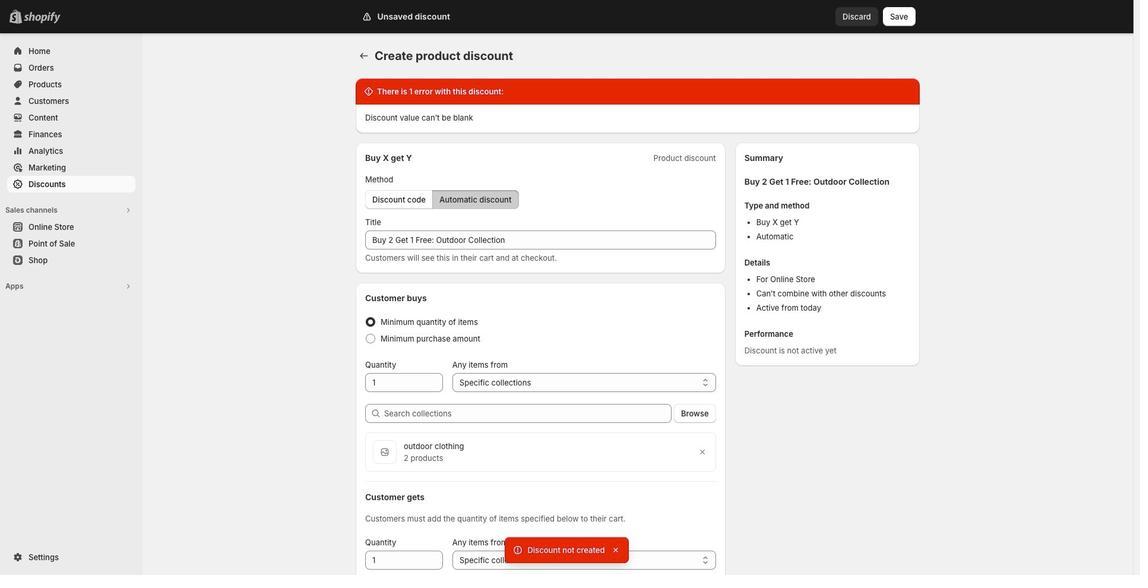 Task type: locate. For each thing, give the bounding box(es) containing it.
None text field
[[365, 230, 716, 249], [365, 373, 443, 392], [365, 551, 443, 570], [365, 230, 716, 249], [365, 373, 443, 392], [365, 551, 443, 570]]

shopify image
[[24, 12, 61, 24]]

Search collections text field
[[384, 404, 672, 423]]



Task type: vqa. For each thing, say whether or not it's contained in the screenshot.
"Order" inside the 'Set up Bank Deposit' dialog
no



